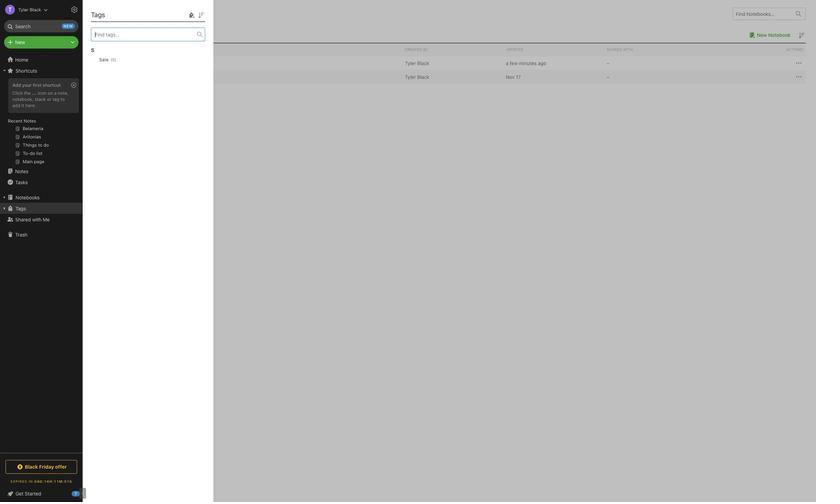 Task type: locate. For each thing, give the bounding box(es) containing it.
tyler black for nov
[[405, 74, 429, 80]]

– inside the characters row
[[607, 60, 610, 66]]

new button
[[4, 36, 79, 49]]

tags
[[91, 11, 105, 19], [15, 205, 26, 211]]

click
[[12, 90, 23, 96]]

click the ...
[[12, 90, 36, 96]]

on
[[48, 90, 53, 96]]

notes link
[[0, 166, 82, 177]]

1 horizontal spatial a
[[506, 60, 508, 66]]

new inside button
[[757, 32, 767, 38]]

shared
[[15, 216, 31, 222]]

created by
[[405, 47, 428, 52]]

tyler black inside first notebook row
[[405, 74, 429, 80]]

shared with me
[[15, 216, 50, 222]]

shortcuts
[[15, 68, 37, 74]]

0 horizontal spatial notebooks
[[15, 194, 40, 200]]

tyler black
[[18, 7, 41, 12], [405, 60, 429, 66], [405, 74, 429, 80]]

)
[[115, 57, 116, 62]]

expand tags image
[[2, 206, 7, 211]]

add
[[12, 103, 20, 108]]

tasks button
[[0, 177, 82, 188]]

1 horizontal spatial tags
[[91, 11, 105, 19]]

04d:14h:11m:51s
[[34, 479, 72, 483]]

tags up 2
[[91, 11, 105, 19]]

0 vertical spatial tags
[[91, 11, 105, 19]]

0
[[112, 57, 115, 62]]

0 vertical spatial tyler
[[18, 7, 29, 12]]

0 vertical spatial notes
[[24, 118, 36, 124]]

shared
[[607, 47, 622, 52]]

notebooks
[[93, 10, 126, 18], [15, 194, 40, 200]]

new notebook
[[757, 32, 791, 38]]

tyler black for a
[[405, 60, 429, 66]]

1 vertical spatial notebooks
[[15, 194, 40, 200]]

add
[[12, 82, 21, 88]]

– for a few minutes ago
[[607, 60, 610, 66]]

tyler black inside account field
[[18, 7, 41, 12]]

a right on
[[54, 90, 57, 96]]

new
[[757, 32, 767, 38], [15, 39, 25, 45]]

1 horizontal spatial notebooks
[[93, 10, 126, 18]]

1 – from the top
[[607, 60, 610, 66]]

the
[[24, 90, 31, 96]]

1 vertical spatial tags
[[15, 205, 26, 211]]

trash link
[[0, 229, 82, 240]]

notebooks down tasks
[[15, 194, 40, 200]]

characters button
[[104, 59, 148, 67]]

characters
[[114, 60, 138, 66]]

7
[[75, 491, 77, 496]]

tyler
[[18, 7, 29, 12], [405, 60, 416, 66], [405, 74, 416, 80]]

–
[[607, 60, 610, 66], [607, 74, 610, 80]]

first
[[33, 82, 41, 88]]

new inside popup button
[[15, 39, 25, 45]]

notes
[[24, 118, 36, 124], [15, 168, 28, 174]]

created
[[405, 47, 422, 52]]

0 vertical spatial notebooks
[[93, 10, 126, 18]]

1 vertical spatial tyler
[[405, 60, 416, 66]]

characters row
[[93, 56, 806, 70]]

2 vertical spatial tyler black
[[405, 74, 429, 80]]

notebook,
[[12, 96, 33, 102]]

– inside first notebook row
[[607, 74, 610, 80]]

(
[[111, 57, 112, 62]]

0 horizontal spatial a
[[54, 90, 57, 96]]

offer
[[55, 464, 67, 470]]

expires in 04d:14h:11m:51s
[[11, 479, 72, 483]]

group
[[0, 76, 82, 168]]

1 vertical spatial new
[[15, 39, 25, 45]]

new up 'home'
[[15, 39, 25, 45]]

1 vertical spatial tyler black
[[405, 60, 429, 66]]

ago
[[538, 60, 546, 66]]

1 vertical spatial a
[[54, 90, 57, 96]]

tree
[[0, 54, 83, 452]]

actions
[[786, 47, 803, 52]]

notebooks up notebooks
[[93, 10, 126, 18]]

add your first shortcut
[[12, 82, 61, 88]]

0 horizontal spatial new
[[15, 39, 25, 45]]

tag
[[53, 96, 59, 102]]

shortcut
[[43, 82, 61, 88]]

row group containing characters
[[93, 56, 806, 84]]

1 horizontal spatial new
[[757, 32, 767, 38]]

2 vertical spatial tyler
[[405, 74, 416, 80]]

2 – from the top
[[607, 74, 610, 80]]

0 vertical spatial tyler black
[[18, 7, 41, 12]]

shortcuts button
[[0, 65, 82, 76]]

new up the actions button
[[757, 32, 767, 38]]

a
[[506, 60, 508, 66], [54, 90, 57, 96]]

tags inside button
[[15, 205, 26, 211]]

tags button
[[0, 203, 82, 214]]

notes up tasks
[[15, 168, 28, 174]]

by
[[423, 47, 428, 52]]

0 horizontal spatial tags
[[15, 205, 26, 211]]

a left few
[[506, 60, 508, 66]]

sale
[[99, 57, 109, 62]]

first notebook row
[[93, 70, 806, 84]]

here.
[[25, 103, 36, 108]]

notebook
[[768, 32, 791, 38]]

actions button
[[705, 43, 806, 56]]

row group
[[93, 56, 806, 84]]

note,
[[58, 90, 68, 96]]

Find tags… text field
[[91, 30, 197, 39]]

tyler inside the characters row
[[405, 60, 416, 66]]

0 vertical spatial –
[[607, 60, 610, 66]]

0 vertical spatial a
[[506, 60, 508, 66]]

home
[[15, 57, 28, 62]]

1 vertical spatial –
[[607, 74, 610, 80]]

tyler inside first notebook row
[[405, 74, 416, 80]]

updated
[[506, 47, 523, 52]]

new for new
[[15, 39, 25, 45]]

black
[[30, 7, 41, 12], [417, 60, 429, 66], [417, 74, 429, 80], [25, 464, 38, 470]]

notebooks link
[[0, 192, 82, 203]]

tyler black inside the characters row
[[405, 60, 429, 66]]

or
[[47, 96, 51, 102]]

0 vertical spatial new
[[757, 32, 767, 38]]

click to collapse image
[[80, 489, 85, 498]]

home link
[[0, 54, 83, 65]]

notes right recent on the top
[[24, 118, 36, 124]]

tags up shared
[[15, 205, 26, 211]]



Task type: vqa. For each thing, say whether or not it's contained in the screenshot.
New Notebook BUTTON
yes



Task type: describe. For each thing, give the bounding box(es) containing it.
Help and Learning task checklist field
[[0, 488, 83, 499]]

2
[[93, 32, 96, 38]]

– for nov 17
[[607, 74, 610, 80]]

row group inside notebooks element
[[93, 56, 806, 84]]

updated button
[[503, 43, 604, 56]]

notebooks element
[[83, 0, 816, 502]]

me
[[43, 216, 50, 222]]

Sort field
[[197, 10, 205, 19]]

a inside row
[[506, 60, 508, 66]]

tyler for a
[[405, 60, 416, 66]]

a inside the icon on a note, notebook, stack or tag to add it here.
[[54, 90, 57, 96]]

1 vertical spatial notes
[[15, 168, 28, 174]]

expires
[[11, 479, 27, 483]]

nov
[[506, 74, 515, 80]]

sale ( 0 )
[[99, 57, 116, 62]]

black friday offer button
[[6, 460, 77, 474]]

started
[[25, 491, 41, 497]]

...
[[32, 90, 36, 96]]

icon
[[38, 90, 46, 96]]

tyler for nov
[[405, 74, 416, 80]]

friday
[[39, 464, 54, 470]]

Find Notebooks… text field
[[733, 8, 792, 19]]

notes inside group
[[24, 118, 36, 124]]

Account field
[[0, 3, 48, 17]]

black inside account field
[[30, 7, 41, 12]]

black inside the characters row
[[417, 60, 429, 66]]

new
[[64, 24, 73, 28]]

shared with button
[[604, 43, 705, 56]]

settings image
[[70, 6, 79, 14]]

get
[[15, 491, 23, 497]]

tree containing home
[[0, 54, 83, 452]]

expand notebooks image
[[2, 195, 7, 200]]

new notebook button
[[747, 31, 791, 39]]

new for new notebook
[[757, 32, 767, 38]]

stack
[[35, 96, 46, 102]]

s
[[91, 47, 94, 53]]

s row group
[[91, 41, 211, 74]]

a few minutes ago
[[506, 60, 546, 66]]

black friday offer
[[25, 464, 67, 470]]

Search text field
[[9, 20, 74, 32]]

2 notebooks
[[93, 32, 123, 38]]

tyler inside account field
[[18, 7, 29, 12]]

get started
[[15, 491, 41, 497]]

few
[[510, 60, 518, 66]]

shared with
[[607, 47, 633, 52]]

to
[[61, 96, 65, 102]]

created by button
[[402, 43, 503, 56]]

with
[[623, 47, 633, 52]]

your
[[22, 82, 32, 88]]

icon on a note, notebook, stack or tag to add it here.
[[12, 90, 68, 108]]

nov 17
[[506, 74, 521, 80]]

sort options image
[[197, 11, 205, 19]]

black inside first notebook row
[[417, 74, 429, 80]]

minutes
[[519, 60, 537, 66]]

tasks
[[15, 179, 28, 185]]

group containing add your first shortcut
[[0, 76, 82, 168]]

new search field
[[9, 20, 75, 32]]

it
[[22, 103, 24, 108]]

shared with me link
[[0, 214, 82, 225]]

black inside popup button
[[25, 464, 38, 470]]

recent
[[8, 118, 22, 124]]

in
[[29, 479, 33, 483]]

create new tag image
[[187, 11, 196, 19]]

notebooks
[[97, 32, 123, 38]]

recent notes
[[8, 118, 36, 124]]

17
[[516, 74, 521, 80]]

trash
[[15, 232, 27, 237]]

with
[[32, 216, 41, 222]]



